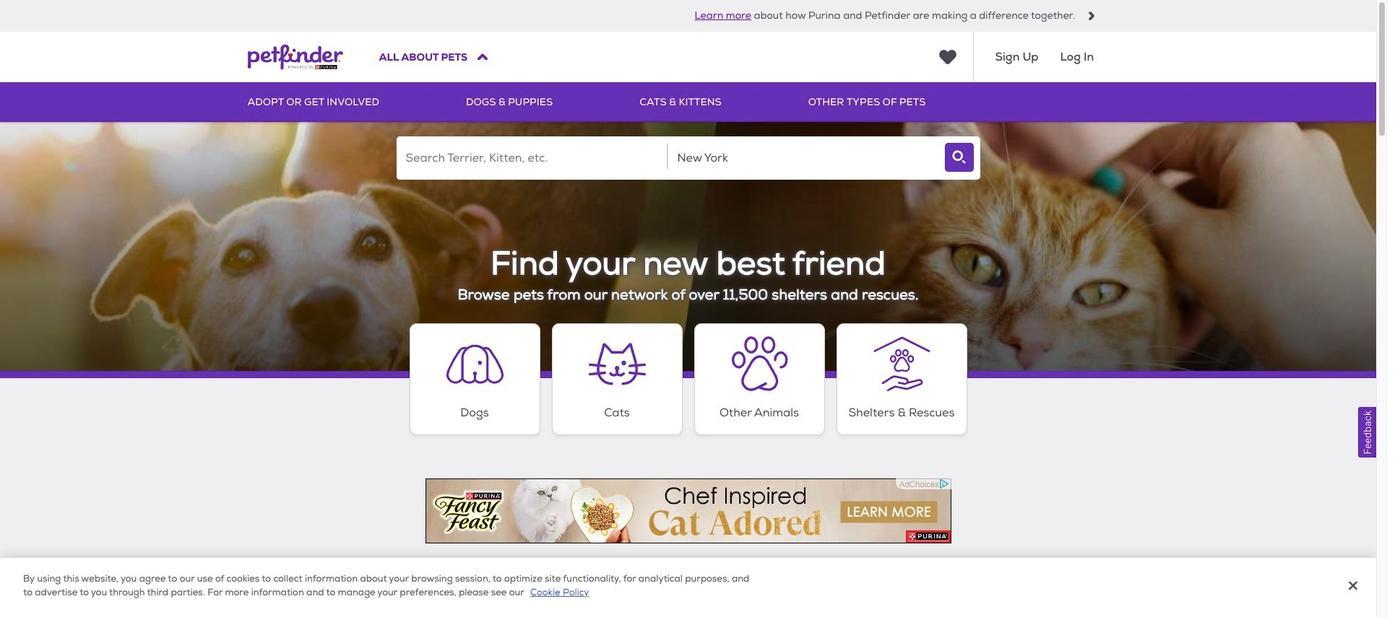 Task type: locate. For each thing, give the bounding box(es) containing it.
Enter City, State, or ZIP text field
[[668, 137, 938, 180]]



Task type: describe. For each thing, give the bounding box(es) containing it.
advertisement element
[[425, 479, 951, 544]]

primary element
[[247, 82, 1129, 122]]

9c2b2 image
[[1087, 12, 1096, 20]]

Search Terrier, Kitten, etc. text field
[[396, 137, 667, 180]]

petfinder logo image
[[247, 32, 343, 82]]

privacy alert dialog
[[0, 558, 1376, 618]]



Task type: vqa. For each thing, say whether or not it's contained in the screenshot.
Footer
no



